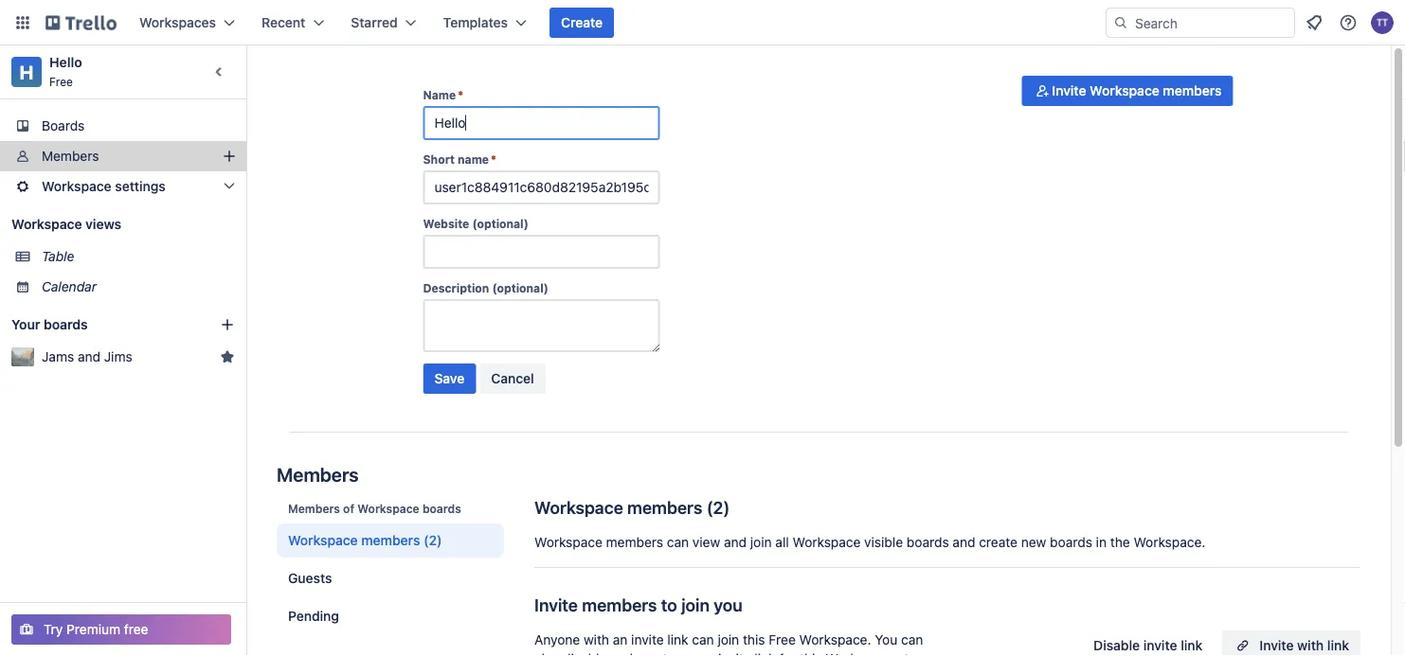 Task type: vqa. For each thing, say whether or not it's contained in the screenshot.


Task type: locate. For each thing, give the bounding box(es) containing it.
invite for invite members to join you
[[535, 595, 578, 616]]

all
[[776, 535, 789, 551]]

also
[[535, 652, 560, 657]]

new left in
[[1022, 535, 1047, 551]]

(optional) right 'website'
[[473, 217, 529, 230]]

can
[[667, 535, 689, 551], [692, 633, 715, 648], [902, 633, 924, 648]]

1 vertical spatial invite
[[535, 595, 578, 616]]

0 vertical spatial this
[[743, 633, 766, 648]]

1 vertical spatial members
[[277, 464, 359, 486]]

recent button
[[250, 8, 336, 38]]

0 horizontal spatial join
[[682, 595, 710, 616]]

new
[[1022, 535, 1047, 551], [690, 652, 715, 657]]

0 vertical spatial workspace.
[[1134, 535, 1206, 551]]

in
[[1097, 535, 1107, 551]]

with inside anyone with an invite link can join this free workspace. you can also disable and create a new invite link for this workspace at an
[[584, 633, 610, 648]]

link inside button
[[1328, 639, 1350, 654]]

free up for
[[769, 633, 796, 648]]

invite with link button
[[1222, 631, 1361, 657]]

free down hello "link"
[[49, 75, 73, 88]]

workspace.
[[1134, 535, 1206, 551], [800, 633, 872, 648]]

1 vertical spatial create
[[637, 652, 676, 657]]

pending
[[288, 609, 339, 625]]

description
[[423, 282, 489, 295]]

disable
[[1094, 639, 1141, 654]]

create inside anyone with an invite link can join this free workspace. you can also disable and create a new invite link for this workspace at an
[[637, 652, 676, 657]]

create
[[980, 535, 1018, 551], [637, 652, 676, 657]]

0 horizontal spatial new
[[690, 652, 715, 657]]

1 vertical spatial *
[[491, 153, 497, 166]]

invite
[[632, 633, 664, 648], [1144, 639, 1178, 654], [719, 652, 751, 657]]

workspaces
[[139, 15, 216, 30]]

back to home image
[[46, 8, 117, 38]]

( 2 )
[[707, 498, 730, 518]]

0 horizontal spatial free
[[49, 75, 73, 88]]

join
[[751, 535, 772, 551], [682, 595, 710, 616], [718, 633, 740, 648]]

starred
[[351, 15, 398, 30]]

1 vertical spatial free
[[769, 633, 796, 648]]

open information menu image
[[1340, 13, 1359, 32]]

0 horizontal spatial this
[[743, 633, 766, 648]]

jams and jims
[[42, 349, 132, 365]]

workspace members down of
[[288, 533, 420, 549]]

boards
[[44, 317, 88, 333], [423, 502, 462, 516], [907, 535, 950, 551], [1051, 535, 1093, 551]]

2 vertical spatial join
[[718, 633, 740, 648]]

boards up '(2)'
[[423, 502, 462, 516]]

1 horizontal spatial this
[[800, 652, 822, 657]]

h link
[[11, 57, 42, 87]]

your boards
[[11, 317, 88, 333]]

invite right disable
[[1144, 639, 1178, 654]]

create button
[[550, 8, 614, 38]]

calendar
[[42, 279, 97, 295]]

boards up jams
[[44, 317, 88, 333]]

primary element
[[0, 0, 1406, 46]]

join right to
[[682, 595, 710, 616]]

name
[[423, 88, 456, 101]]

table
[[42, 249, 74, 265]]

2 vertical spatial invite
[[1260, 639, 1295, 654]]

0 vertical spatial members
[[42, 148, 99, 164]]

workspace inside button
[[1090, 83, 1160, 99]]

workspace. right the
[[1134, 535, 1206, 551]]

0 vertical spatial invite
[[1053, 83, 1087, 99]]

sm image
[[1034, 82, 1053, 100]]

2 horizontal spatial join
[[751, 535, 772, 551]]

your boards with 1 items element
[[11, 314, 192, 337]]

disable
[[563, 652, 607, 657]]

1 horizontal spatial new
[[1022, 535, 1047, 551]]

(optional) for description (optional)
[[492, 282, 549, 295]]

of
[[343, 502, 355, 516]]

new right a
[[690, 652, 715, 657]]

*
[[458, 88, 464, 101], [491, 153, 497, 166]]

0 horizontal spatial invite
[[535, 595, 578, 616]]

members inside button
[[1164, 83, 1222, 99]]

description (optional)
[[423, 282, 549, 295]]

free inside anyone with an invite link can join this free workspace. you can also disable and create a new invite link for this workspace at an
[[769, 633, 796, 648]]

save
[[435, 371, 465, 387]]

1 horizontal spatial can
[[692, 633, 715, 648]]

members left of
[[288, 502, 340, 516]]

can left view
[[667, 535, 689, 551]]

join left "all"
[[751, 535, 772, 551]]

disable invite link button
[[1083, 631, 1215, 657]]

invite workspace members
[[1053, 83, 1222, 99]]

1 vertical spatial workspace.
[[800, 633, 872, 648]]

boards left in
[[1051, 535, 1093, 551]]

members
[[42, 148, 99, 164], [277, 464, 359, 486], [288, 502, 340, 516]]

cancel
[[491, 371, 534, 387]]

workspace members left '('
[[535, 498, 703, 518]]

workspace navigation collapse icon image
[[207, 59, 233, 85]]

members link
[[0, 141, 246, 172]]

workspace members
[[535, 498, 703, 518], [288, 533, 420, 549]]

1 horizontal spatial invite
[[1053, 83, 1087, 99]]

search image
[[1114, 15, 1129, 30]]

1 horizontal spatial join
[[718, 633, 740, 648]]

members
[[1164, 83, 1222, 99], [628, 498, 703, 518], [361, 533, 420, 549], [606, 535, 664, 551], [582, 595, 657, 616]]

organizationdetailform element
[[423, 87, 660, 402]]

with inside button
[[1298, 639, 1325, 654]]

0 horizontal spatial create
[[637, 652, 676, 657]]

(2)
[[424, 533, 442, 549]]

members up invite members to join you
[[606, 535, 664, 551]]

can up at
[[902, 633, 924, 648]]

workspace settings
[[42, 179, 166, 194]]

invite right an
[[632, 633, 664, 648]]

and
[[78, 349, 100, 365], [724, 535, 747, 551], [953, 535, 976, 551], [611, 652, 633, 657]]

can down you
[[692, 633, 715, 648]]

None text field
[[423, 106, 660, 140], [423, 171, 660, 205], [423, 235, 660, 269], [423, 300, 660, 353], [423, 106, 660, 140], [423, 171, 660, 205], [423, 235, 660, 269], [423, 300, 660, 353]]

h
[[19, 61, 34, 83]]

link
[[668, 633, 689, 648], [1181, 639, 1203, 654], [1328, 639, 1350, 654], [755, 652, 776, 657]]

0 horizontal spatial invite
[[632, 633, 664, 648]]

1 vertical spatial (optional)
[[492, 282, 549, 295]]

add board image
[[220, 318, 235, 333]]

terry turtle (terryturtle) image
[[1372, 11, 1395, 34]]

Search field
[[1129, 9, 1295, 37]]

view
[[693, 535, 721, 551]]

1 horizontal spatial workspace members
[[535, 498, 703, 518]]

members down boards
[[42, 148, 99, 164]]

0 vertical spatial join
[[751, 535, 772, 551]]

invite down you
[[719, 652, 751, 657]]

join inside anyone with an invite link can join this free workspace. you can also disable and create a new invite link for this workspace at an
[[718, 633, 740, 648]]

(optional) right the description
[[492, 282, 549, 295]]

with
[[584, 633, 610, 648], [1298, 639, 1325, 654]]

new inside anyone with an invite link can join this free workspace. you can also disable and create a new invite link for this workspace at an
[[690, 652, 715, 657]]

you
[[875, 633, 898, 648]]

calendar link
[[42, 278, 235, 297]]

0 vertical spatial free
[[49, 75, 73, 88]]

workspace. left you
[[800, 633, 872, 648]]

1 vertical spatial new
[[690, 652, 715, 657]]

members down search field
[[1164, 83, 1222, 99]]

1 horizontal spatial workspace.
[[1134, 535, 1206, 551]]

0 horizontal spatial workspace.
[[800, 633, 872, 648]]

members up of
[[277, 464, 359, 486]]

(optional)
[[473, 217, 529, 230], [492, 282, 549, 295]]

1 horizontal spatial create
[[980, 535, 1018, 551]]

2 horizontal spatial invite
[[1144, 639, 1178, 654]]

with for invite
[[1298, 639, 1325, 654]]

0 vertical spatial workspace members
[[535, 498, 703, 518]]

0 horizontal spatial *
[[458, 88, 464, 101]]

workspace views
[[11, 217, 121, 232]]

try premium free button
[[11, 615, 231, 646]]

0 horizontal spatial with
[[584, 633, 610, 648]]

(
[[707, 498, 713, 518]]

workspace members can view and join all workspace visible boards and create new boards in the workspace.
[[535, 535, 1206, 551]]

1 horizontal spatial free
[[769, 633, 796, 648]]

visible
[[865, 535, 904, 551]]

(optional) for website (optional)
[[473, 217, 529, 230]]

starred icon image
[[220, 350, 235, 365]]

join down you
[[718, 633, 740, 648]]

1 vertical spatial workspace members
[[288, 533, 420, 549]]

and inside anyone with an invite link can join this free workspace. you can also disable and create a new invite link for this workspace at an
[[611, 652, 633, 657]]

you
[[714, 595, 743, 616]]

your
[[11, 317, 40, 333]]

workspace inside anyone with an invite link can join this free workspace. you can also disable and create a new invite link for this workspace at an
[[826, 652, 894, 657]]

0 vertical spatial new
[[1022, 535, 1047, 551]]

cancel button
[[480, 364, 546, 394]]

for
[[780, 652, 797, 657]]

0 horizontal spatial workspace members
[[288, 533, 420, 549]]

2 horizontal spatial invite
[[1260, 639, 1295, 654]]

1 horizontal spatial with
[[1298, 639, 1325, 654]]

and left jims
[[78, 349, 100, 365]]

1 vertical spatial join
[[682, 595, 710, 616]]

templates
[[443, 15, 508, 30]]

workspace
[[1090, 83, 1160, 99], [42, 179, 112, 194], [11, 217, 82, 232], [535, 498, 624, 518], [358, 502, 420, 516], [288, 533, 358, 549], [535, 535, 603, 551], [793, 535, 861, 551], [826, 652, 894, 657]]

1 horizontal spatial *
[[491, 153, 497, 166]]

boards
[[42, 118, 85, 134]]

and down an
[[611, 652, 633, 657]]

jams and jims link
[[42, 348, 212, 367]]

this
[[743, 633, 766, 648], [800, 652, 822, 657]]

invite with link
[[1260, 639, 1350, 654]]

0 vertical spatial (optional)
[[473, 217, 529, 230]]



Task type: describe. For each thing, give the bounding box(es) containing it.
1 horizontal spatial invite
[[719, 652, 751, 657]]

guests
[[288, 571, 332, 587]]

templates button
[[432, 8, 539, 38]]

to
[[662, 595, 678, 616]]

workspace settings button
[[0, 172, 246, 202]]

0 vertical spatial create
[[980, 535, 1018, 551]]

name
[[458, 153, 489, 166]]

premium
[[67, 622, 121, 638]]

and right view
[[724, 535, 747, 551]]

pending link
[[277, 600, 504, 634]]

short
[[423, 153, 455, 166]]

guests link
[[277, 562, 504, 596]]

with for anyone
[[584, 633, 610, 648]]

save button
[[423, 364, 476, 394]]

workspace. inside anyone with an invite link can join this free workspace. you can also disable and create a new invite link for this workspace at an
[[800, 633, 872, 648]]

link inside button
[[1181, 639, 1203, 654]]

2 vertical spatial members
[[288, 502, 340, 516]]

try premium free
[[44, 622, 148, 638]]

hello free
[[49, 55, 82, 88]]

name *
[[423, 88, 464, 101]]

invite for invite with link
[[1260, 639, 1295, 654]]

jims
[[104, 349, 132, 365]]

0 notifications image
[[1304, 11, 1326, 34]]

2
[[713, 498, 724, 518]]

0 vertical spatial *
[[458, 88, 464, 101]]

invite members to join you
[[535, 595, 743, 616]]

members of workspace boards
[[288, 502, 462, 516]]

free inside hello free
[[49, 75, 73, 88]]

0 horizontal spatial can
[[667, 535, 689, 551]]

workspace inside dropdown button
[[42, 179, 112, 194]]

1 vertical spatial this
[[800, 652, 822, 657]]

anyone with an invite link can join this free workspace. you can also disable and create a new invite link for this workspace at an
[[535, 633, 935, 657]]

disable invite link
[[1094, 639, 1203, 654]]

invite inside disable invite link button
[[1144, 639, 1178, 654]]

free
[[124, 622, 148, 638]]

short name *
[[423, 153, 497, 166]]

)
[[724, 498, 730, 518]]

members up an
[[582, 595, 657, 616]]

an
[[613, 633, 628, 648]]

create
[[561, 15, 603, 30]]

the
[[1111, 535, 1131, 551]]

jams
[[42, 349, 74, 365]]

boards link
[[0, 111, 246, 141]]

anyone
[[535, 633, 580, 648]]

2 horizontal spatial can
[[902, 633, 924, 648]]

and right visible
[[953, 535, 976, 551]]

at
[[898, 652, 910, 657]]

members down 'members of workspace boards'
[[361, 533, 420, 549]]

boards right visible
[[907, 535, 950, 551]]

a
[[679, 652, 686, 657]]

hello link
[[49, 55, 82, 70]]

members left '('
[[628, 498, 703, 518]]

invite workspace members button
[[1022, 76, 1234, 106]]

try
[[44, 622, 63, 638]]

views
[[85, 217, 121, 232]]

website
[[423, 217, 470, 230]]

hello
[[49, 55, 82, 70]]

members inside 'link'
[[42, 148, 99, 164]]

recent
[[262, 15, 306, 30]]

invite for invite workspace members
[[1053, 83, 1087, 99]]

settings
[[115, 179, 166, 194]]

starred button
[[340, 8, 428, 38]]

workspaces button
[[128, 8, 247, 38]]

website (optional)
[[423, 217, 529, 230]]

table link
[[42, 247, 235, 266]]



